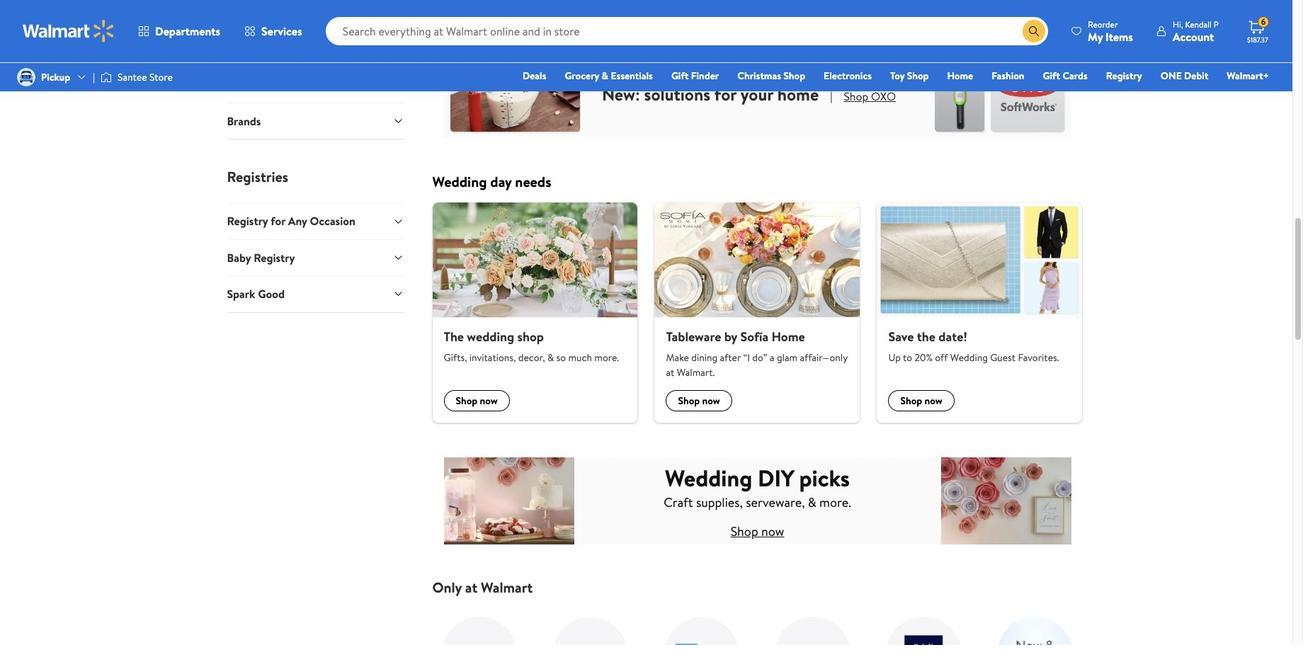 Task type: vqa. For each thing, say whether or not it's contained in the screenshot.
"shop all christmas decorations" link
no



Task type: locate. For each thing, give the bounding box(es) containing it.
| down electronics link
[[831, 89, 833, 104]]

2 gift from the left
[[1043, 69, 1061, 83]]

more. right serveware,
[[820, 494, 851, 512]]

 image
[[101, 70, 112, 84]]

save the date! list item
[[869, 203, 1091, 423]]

6
[[1262, 16, 1266, 28]]

affair—only
[[800, 351, 848, 365]]

wedding inside wedding diy picks craft supplies, serveware, & more.
[[665, 463, 753, 494]]

at
[[666, 366, 675, 380], [465, 578, 478, 598]]

0 horizontal spatial wedding
[[433, 172, 487, 191]]

0 horizontal spatial gift
[[672, 69, 689, 83]]

shop down walmart.
[[678, 394, 700, 408]]

more. right much
[[595, 351, 619, 365]]

list
[[424, 0, 1091, 16], [424, 203, 1091, 423], [424, 597, 1091, 645]]

1 vertical spatial at
[[465, 578, 478, 598]]

for left your
[[715, 82, 737, 106]]

gift left finder
[[672, 69, 689, 83]]

1 vertical spatial for
[[271, 214, 286, 229]]

hi, kendall p account
[[1173, 18, 1219, 44]]

3 list from the top
[[424, 597, 1091, 645]]

home
[[948, 69, 974, 83], [772, 328, 805, 346]]

0 vertical spatial at
[[666, 366, 675, 380]]

walmart
[[481, 578, 533, 598]]

2 vertical spatial wedding
[[665, 463, 753, 494]]

now inside the wedding shop list item
[[480, 394, 498, 408]]

invitations,
[[470, 351, 516, 365]]

walmart image
[[23, 20, 115, 43]]

registry for registry for any occasion
[[227, 214, 268, 229]]

decor,
[[518, 351, 545, 365]]

home link
[[941, 68, 980, 84]]

day
[[491, 172, 512, 191]]

any
[[288, 214, 307, 229]]

guest
[[991, 351, 1016, 365]]

registry inside dropdown button
[[254, 250, 295, 266]]

tableware
[[666, 328, 722, 346]]

 image
[[17, 68, 35, 86]]

deals
[[523, 69, 547, 83]]

shop now down walmart.
[[678, 394, 720, 408]]

now for by
[[703, 394, 720, 408]]

20%
[[915, 351, 933, 365]]

| right pickup
[[93, 70, 95, 84]]

1 vertical spatial wedding
[[951, 351, 988, 365]]

shop now inside tableware by sofía home list item
[[678, 394, 720, 408]]

0 horizontal spatial more.
[[595, 351, 619, 365]]

registry up baby
[[227, 214, 268, 229]]

1 horizontal spatial gift
[[1043, 69, 1061, 83]]

shop now for tableware
[[678, 394, 720, 408]]

registry inside dropdown button
[[227, 214, 268, 229]]

the
[[444, 328, 464, 346]]

shop now down invitations,
[[456, 394, 498, 408]]

much
[[569, 351, 592, 365]]

2 horizontal spatial wedding
[[951, 351, 988, 365]]

now down walmart.
[[703, 394, 720, 408]]

now for the
[[925, 394, 943, 408]]

1 vertical spatial registry
[[227, 214, 268, 229]]

dining
[[692, 351, 718, 365]]

wedding diy picks craft supplies, serveware, & more.
[[664, 463, 851, 512]]

picks
[[800, 463, 850, 494]]

1 horizontal spatial home
[[948, 69, 974, 83]]

& inside the wedding shop gifts, invitations, decor, & so much more.
[[548, 351, 554, 365]]

save
[[889, 328, 914, 346]]

deals link
[[517, 68, 553, 84]]

list containing the wedding shop
[[424, 203, 1091, 423]]

now inside save the date! list item
[[925, 394, 943, 408]]

gift cards
[[1043, 69, 1088, 83]]

after
[[720, 351, 741, 365]]

0 vertical spatial more.
[[595, 351, 619, 365]]

0 vertical spatial |
[[93, 70, 95, 84]]

2 list from the top
[[424, 203, 1091, 423]]

services button
[[232, 14, 314, 48]]

shop now
[[456, 394, 498, 408], [678, 394, 720, 408], [901, 394, 943, 408], [731, 523, 785, 541]]

search icon image
[[1029, 26, 1040, 37]]

1 list from the top
[[424, 0, 1091, 16]]

0 horizontal spatial for
[[271, 214, 286, 229]]

occasion
[[310, 214, 356, 229]]

spark good
[[227, 286, 285, 302]]

gift
[[672, 69, 689, 83], [1043, 69, 1061, 83]]

1 horizontal spatial for
[[715, 82, 737, 106]]

0 horizontal spatial at
[[465, 578, 478, 598]]

shop
[[518, 328, 544, 346]]

fashion
[[992, 69, 1025, 83]]

1 vertical spatial more.
[[820, 494, 851, 512]]

at down make
[[666, 366, 675, 380]]

shop
[[784, 69, 806, 83], [907, 69, 929, 83], [844, 89, 869, 104], [456, 394, 478, 408], [678, 394, 700, 408], [901, 394, 923, 408], [731, 523, 759, 541]]

shop now for save
[[901, 394, 943, 408]]

2 vertical spatial list
[[424, 597, 1091, 645]]

& for wedding
[[808, 494, 817, 512]]

oxo softworks logo.�� image
[[444, 50, 1072, 138]]

0 vertical spatial home
[[948, 69, 974, 83]]

1 vertical spatial |
[[831, 89, 833, 104]]

0 vertical spatial registry
[[1107, 69, 1143, 83]]

gift left cards
[[1043, 69, 1061, 83]]

1 gift from the left
[[672, 69, 689, 83]]

brands button
[[227, 103, 404, 139]]

2 vertical spatial &
[[808, 494, 817, 512]]

gift for gift cards
[[1043, 69, 1061, 83]]

shop down gifts,
[[456, 394, 478, 408]]

& inside wedding diy picks craft supplies, serveware, & more.
[[808, 494, 817, 512]]

registry down items in the right of the page
[[1107, 69, 1143, 83]]

home up glam
[[772, 328, 805, 346]]

1 vertical spatial home
[[772, 328, 805, 346]]

p
[[1214, 18, 1219, 30]]

one
[[1161, 69, 1182, 83]]

1 vertical spatial list
[[424, 203, 1091, 423]]

for inside dropdown button
[[271, 214, 286, 229]]

new: solutions for your home
[[602, 82, 819, 106]]

& right "grocery"
[[602, 69, 609, 83]]

& right serveware,
[[808, 494, 817, 512]]

off
[[935, 351, 948, 365]]

1 horizontal spatial at
[[666, 366, 675, 380]]

1 horizontal spatial more.
[[820, 494, 851, 512]]

at right 'only'
[[465, 578, 478, 598]]

kendall
[[1186, 18, 1212, 30]]

wedding down date!
[[951, 351, 988, 365]]

solutions
[[644, 82, 711, 106]]

2 horizontal spatial &
[[808, 494, 817, 512]]

santee store
[[118, 70, 173, 84]]

wedding left diy
[[665, 463, 753, 494]]

to
[[903, 351, 913, 365]]

tableware by sofía home make dining after "i do" a glam affair—only at walmart.
[[666, 328, 848, 380]]

registry right baby
[[254, 250, 295, 266]]

Walmart Site-Wide search field
[[326, 17, 1049, 45]]

0 vertical spatial wedding
[[433, 172, 487, 191]]

shop down 'to' at the right bottom
[[901, 394, 923, 408]]

registry link
[[1100, 68, 1149, 84]]

gifts,
[[444, 351, 467, 365]]

fashion link
[[986, 68, 1031, 84]]

0 horizontal spatial home
[[772, 328, 805, 346]]

grocery
[[565, 69, 600, 83]]

shop right toy
[[907, 69, 929, 83]]

the wedding shop list item
[[424, 203, 647, 423]]

supplies,
[[696, 494, 743, 512]]

1 vertical spatial &
[[548, 351, 554, 365]]

& left so
[[548, 351, 554, 365]]

items
[[1106, 29, 1134, 44]]

account
[[1173, 29, 1215, 44]]

2 vertical spatial registry
[[254, 250, 295, 266]]

shop now inside the wedding shop list item
[[456, 394, 498, 408]]

wedding inside save the date! up to 20% off wedding guest favorites.
[[951, 351, 988, 365]]

grocery & essentials
[[565, 69, 653, 83]]

1 horizontal spatial wedding
[[665, 463, 753, 494]]

needs
[[515, 172, 552, 191]]

0 vertical spatial &
[[602, 69, 609, 83]]

wedding
[[433, 172, 487, 191], [951, 351, 988, 365], [665, 463, 753, 494]]

now inside tableware by sofía home list item
[[703, 394, 720, 408]]

reorder
[[1088, 18, 1118, 30]]

more.
[[595, 351, 619, 365], [820, 494, 851, 512]]

home left fashion
[[948, 69, 974, 83]]

shop now inside save the date! list item
[[901, 394, 943, 408]]

wedding day needs
[[433, 172, 552, 191]]

shop down electronics link
[[844, 89, 869, 104]]

only
[[433, 578, 462, 598]]

shop now down 20%
[[901, 394, 943, 408]]

6 $187.37
[[1248, 16, 1269, 45]]

list for only at walmart
[[424, 597, 1091, 645]]

0 horizontal spatial |
[[93, 70, 95, 84]]

for left any
[[271, 214, 286, 229]]

now down off
[[925, 394, 943, 408]]

for
[[715, 82, 737, 106], [271, 214, 286, 229]]

list for wedding day needs
[[424, 203, 1091, 423]]

0 horizontal spatial &
[[548, 351, 554, 365]]

now down invitations,
[[480, 394, 498, 408]]

shop right christmas
[[784, 69, 806, 83]]

gift finder
[[672, 69, 719, 83]]

wedding for needs
[[433, 172, 487, 191]]

wedding left day
[[433, 172, 487, 191]]

0 vertical spatial list
[[424, 0, 1091, 16]]

santee
[[118, 70, 147, 84]]



Task type: describe. For each thing, give the bounding box(es) containing it.
electronics
[[824, 69, 872, 83]]

diy
[[758, 463, 794, 494]]

baby registry
[[227, 250, 295, 266]]

gift finder link
[[665, 68, 726, 84]]

Search search field
[[326, 17, 1049, 45]]

services
[[262, 23, 302, 39]]

good
[[258, 286, 285, 302]]

walmart+
[[1227, 69, 1270, 83]]

wedding diy picks. craft supplies, serveware, & more. shop now. image
[[444, 457, 1072, 545]]

0 vertical spatial for
[[715, 82, 737, 106]]

toy shop
[[891, 69, 929, 83]]

walmart+ link
[[1221, 68, 1276, 84]]

registry for any occasion
[[227, 214, 356, 229]]

wedding for picks
[[665, 463, 753, 494]]

hi,
[[1173, 18, 1184, 30]]

registry for any occasion button
[[227, 203, 404, 239]]

serveware,
[[746, 494, 805, 512]]

the wedding shop gifts, invitations, decor, & so much more.
[[444, 328, 619, 365]]

toy shop link
[[884, 68, 936, 84]]

toy
[[891, 69, 905, 83]]

shop oxo link
[[844, 89, 896, 106]]

departments button
[[126, 14, 232, 48]]

shop down supplies,
[[731, 523, 759, 541]]

christmas
[[738, 69, 781, 83]]

make
[[666, 351, 689, 365]]

baby registry button
[[227, 239, 404, 276]]

up
[[889, 351, 901, 365]]

oxo
[[871, 89, 896, 104]]

reorder my items
[[1088, 18, 1134, 44]]

home
[[778, 82, 819, 106]]

registries
[[227, 167, 288, 187]]

electronics link
[[818, 68, 879, 84]]

shop now link
[[731, 523, 785, 541]]

$187.37
[[1248, 35, 1269, 45]]

registry for registry
[[1107, 69, 1143, 83]]

craft
[[664, 494, 693, 512]]

finder
[[691, 69, 719, 83]]

shop now for the
[[456, 394, 498, 408]]

more. inside the wedding shop gifts, invitations, decor, & so much more.
[[595, 351, 619, 365]]

glam
[[777, 351, 798, 365]]

date!
[[939, 328, 968, 346]]

only at walmart
[[433, 578, 533, 598]]

shop oxo
[[844, 89, 896, 104]]

1 horizontal spatial |
[[831, 89, 833, 104]]

do"
[[753, 351, 768, 365]]

christmas shop
[[738, 69, 806, 83]]

at inside tableware by sofía home make dining after "i do" a glam affair—only at walmart.
[[666, 366, 675, 380]]

new:
[[602, 82, 640, 106]]

shop inside tableware by sofía home list item
[[678, 394, 700, 408]]

one debit
[[1161, 69, 1209, 83]]

1 horizontal spatial &
[[602, 69, 609, 83]]

"i
[[744, 351, 750, 365]]

tableware by sofía home list item
[[647, 203, 869, 423]]

shop inside "link"
[[784, 69, 806, 83]]

shop inside list item
[[456, 394, 478, 408]]

by
[[725, 328, 738, 346]]

one debit link
[[1155, 68, 1215, 84]]

brands
[[227, 113, 261, 129]]

shop inside save the date! list item
[[901, 394, 923, 408]]

cards
[[1063, 69, 1088, 83]]

gift cards link
[[1037, 68, 1094, 84]]

baby
[[227, 250, 251, 266]]

grocery & essentials link
[[559, 68, 660, 84]]

so
[[557, 351, 566, 365]]

a
[[770, 351, 775, 365]]

now down serveware,
[[762, 523, 785, 541]]

your
[[741, 82, 774, 106]]

gift for gift finder
[[672, 69, 689, 83]]

& for the
[[548, 351, 554, 365]]

pickup
[[41, 70, 70, 84]]

shop now down serveware,
[[731, 523, 785, 541]]

now for wedding
[[480, 394, 498, 408]]

home inside tableware by sofía home make dining after "i do" a glam affair—only at walmart.
[[772, 328, 805, 346]]

walmart.
[[677, 366, 715, 380]]

debit
[[1185, 69, 1209, 83]]

home inside 'link'
[[948, 69, 974, 83]]

spark good button
[[227, 276, 404, 312]]

save the date! up to 20% off wedding guest favorites.
[[889, 328, 1060, 365]]

my
[[1088, 29, 1103, 44]]

wedding
[[467, 328, 515, 346]]

favorites.
[[1018, 351, 1060, 365]]

sofía
[[741, 328, 769, 346]]

store
[[149, 70, 173, 84]]

more. inside wedding diy picks craft supplies, serveware, & more.
[[820, 494, 851, 512]]

spark
[[227, 286, 255, 302]]

christmas shop link
[[731, 68, 812, 84]]



